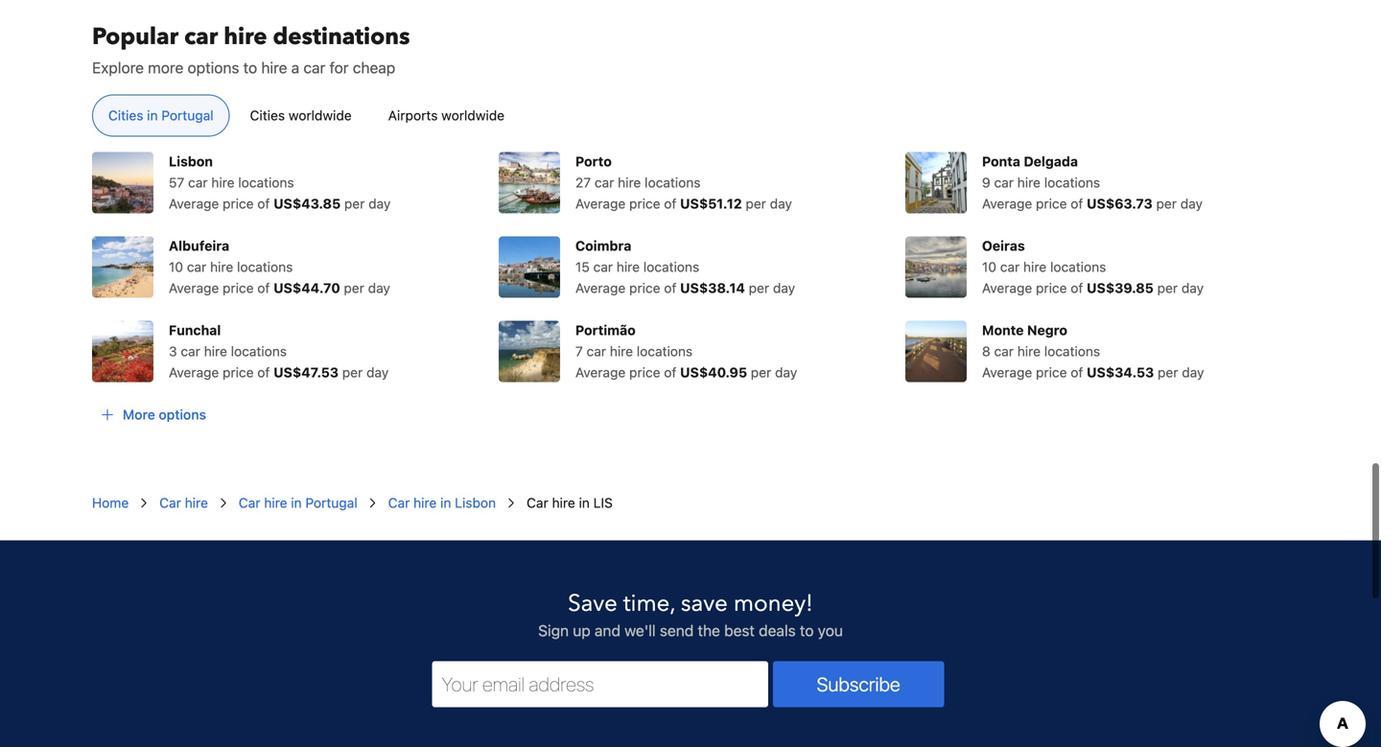 Task type: vqa. For each thing, say whether or not it's contained in the screenshot.
DAY within the the Lisbon 57 car hire locations Average price of US$43.85 per day
yes



Task type: locate. For each thing, give the bounding box(es) containing it.
day right the us$63.73
[[1181, 196, 1203, 211]]

per for lisbon 57 car hire locations average price of us$43.85 per day
[[344, 196, 365, 211]]

cities worldwide
[[250, 107, 352, 123]]

car right 15
[[594, 259, 613, 275]]

tab list
[[77, 94, 1305, 137]]

8
[[983, 343, 991, 359]]

price up 'portimão'
[[630, 280, 661, 296]]

lisbon inside lisbon 57 car hire locations average price of us$43.85 per day
[[169, 153, 213, 169]]

in for car hire in lisbon
[[441, 495, 451, 511]]

price up negro
[[1037, 280, 1068, 296]]

price inside ponta delgada 9 car hire locations average price of us$63.73 per day
[[1037, 196, 1068, 211]]

price for coimbra 15 car hire locations average price of us$38.14 per day
[[630, 280, 661, 296]]

more
[[123, 407, 155, 423]]

you
[[818, 622, 843, 640]]

cities worldwide button
[[234, 94, 368, 137]]

locations for oeiras 10 car hire locations average price of us$39.85 per day
[[1051, 259, 1107, 275]]

car inside portimão 7 car hire locations average price of us$40.95 per day
[[587, 343, 607, 359]]

price inside albufeira 10 car hire locations average price of us$44.70 per day
[[223, 280, 254, 296]]

average inside lisbon 57 car hire locations average price of us$43.85 per day
[[169, 196, 219, 211]]

price down negro
[[1037, 364, 1068, 380]]

2 cities from the left
[[250, 107, 285, 123]]

cities down explore
[[108, 107, 143, 123]]

per inside lisbon 57 car hire locations average price of us$43.85 per day
[[344, 196, 365, 211]]

price inside portimão 7 car hire locations average price of us$40.95 per day
[[630, 364, 661, 380]]

average inside funchal 3 car hire locations average price of us$47.53 per day
[[169, 364, 219, 380]]

day for albufeira 10 car hire locations average price of us$44.70 per day
[[368, 280, 390, 296]]

1 horizontal spatial cities
[[250, 107, 285, 123]]

of inside albufeira 10 car hire locations average price of us$44.70 per day
[[257, 280, 270, 296]]

car hire in portugal
[[239, 495, 358, 511]]

per right us$39.85
[[1158, 280, 1179, 296]]

57
[[169, 174, 185, 190]]

us$38.14
[[681, 280, 746, 296]]

options inside button
[[159, 407, 206, 423]]

hire inside albufeira 10 car hire locations average price of us$44.70 per day
[[210, 259, 233, 275]]

car inside porto 27 car hire locations average price of us$51.12 per day
[[595, 174, 615, 190]]

average up "funchal"
[[169, 280, 219, 296]]

per right us$34.53 at right
[[1158, 364, 1179, 380]]

locations inside lisbon 57 car hire locations average price of us$43.85 per day
[[238, 174, 294, 190]]

more
[[148, 58, 184, 77]]

car down oeiras
[[1001, 259, 1020, 275]]

1 horizontal spatial to
[[800, 622, 814, 640]]

average inside "coimbra 15 car hire locations average price of us$38.14 per day"
[[576, 280, 626, 296]]

per inside porto 27 car hire locations average price of us$51.12 per day
[[746, 196, 767, 211]]

car for car hire
[[160, 495, 181, 511]]

1 cities from the left
[[108, 107, 143, 123]]

per inside funchal 3 car hire locations average price of us$47.53 per day
[[342, 364, 363, 380]]

funchal 3 car hire locations average price of us$47.53 per day
[[169, 322, 389, 380]]

of inside funchal 3 car hire locations average price of us$47.53 per day
[[257, 364, 270, 380]]

per right us$44.70
[[344, 280, 365, 296]]

worldwide for cities worldwide
[[289, 107, 352, 123]]

locations for albufeira 10 car hire locations average price of us$44.70 per day
[[237, 259, 293, 275]]

sign
[[538, 622, 569, 640]]

to inside save time, save money! sign up and we'll send the best deals to you
[[800, 622, 814, 640]]

locations inside funchal 3 car hire locations average price of us$47.53 per day
[[231, 343, 287, 359]]

more options button
[[92, 398, 214, 432]]

locations inside porto 27 car hire locations average price of us$51.12 per day
[[645, 174, 701, 190]]

hire inside porto 27 car hire locations average price of us$51.12 per day
[[618, 174, 641, 190]]

locations down delgada at the top right of the page
[[1045, 174, 1101, 190]]

price for portimão 7 car hire locations average price of us$40.95 per day
[[630, 364, 661, 380]]

per inside "coimbra 15 car hire locations average price of us$38.14 per day"
[[749, 280, 770, 296]]

day inside funchal 3 car hire locations average price of us$47.53 per day
[[367, 364, 389, 380]]

lisbon left car hire in lis
[[455, 495, 496, 511]]

average
[[169, 196, 219, 211], [576, 196, 626, 211], [983, 196, 1033, 211], [169, 280, 219, 296], [576, 280, 626, 296], [983, 280, 1033, 296], [169, 364, 219, 380], [576, 364, 626, 380], [983, 364, 1033, 380]]

car inside lisbon 57 car hire locations average price of us$43.85 per day
[[188, 174, 208, 190]]

1 car from the left
[[160, 495, 181, 511]]

car hire in lisbon link
[[388, 494, 496, 513]]

1 vertical spatial options
[[159, 407, 206, 423]]

average for albufeira 10 car hire locations average price of us$44.70 per day
[[169, 280, 219, 296]]

popular car hire destinations explore more options to hire a car for cheap
[[92, 21, 410, 77]]

cities in portugal button
[[92, 94, 230, 137]]

of left us$51.12
[[664, 196, 677, 211]]

price down delgada at the top right of the page
[[1037, 196, 1068, 211]]

price inside "coimbra 15 car hire locations average price of us$38.14 per day"
[[630, 280, 661, 296]]

airports worldwide button
[[372, 94, 521, 137]]

of inside ponta delgada 9 car hire locations average price of us$63.73 per day
[[1071, 196, 1084, 211]]

locations for coimbra 15 car hire locations average price of us$38.14 per day
[[644, 259, 700, 275]]

of inside lisbon 57 car hire locations average price of us$43.85 per day
[[257, 196, 270, 211]]

per right 'us$38.14' at top
[[749, 280, 770, 296]]

1 horizontal spatial lisbon
[[455, 495, 496, 511]]

albufeira
[[169, 238, 230, 254]]

locations inside "coimbra 15 car hire locations average price of us$38.14 per day"
[[644, 259, 700, 275]]

options
[[188, 58, 239, 77], [159, 407, 206, 423]]

locations up us$44.70
[[237, 259, 293, 275]]

car
[[184, 21, 218, 53], [304, 58, 326, 77], [188, 174, 208, 190], [595, 174, 615, 190], [995, 174, 1014, 190], [187, 259, 207, 275], [594, 259, 613, 275], [1001, 259, 1020, 275], [181, 343, 200, 359], [587, 343, 607, 359], [995, 343, 1014, 359]]

locations
[[238, 174, 294, 190], [645, 174, 701, 190], [1045, 174, 1101, 190], [237, 259, 293, 275], [644, 259, 700, 275], [1051, 259, 1107, 275], [231, 343, 287, 359], [637, 343, 693, 359], [1045, 343, 1101, 359]]

price down albufeira
[[223, 280, 254, 296]]

us$63.73
[[1087, 196, 1153, 211]]

day right us$40.95
[[775, 364, 798, 380]]

of for albufeira 10 car hire locations average price of us$44.70 per day
[[257, 280, 270, 296]]

of left us$40.95
[[664, 364, 677, 380]]

of for oeiras 10 car hire locations average price of us$39.85 per day
[[1071, 280, 1084, 296]]

a
[[291, 58, 300, 77]]

price inside lisbon 57 car hire locations average price of us$43.85 per day
[[223, 196, 254, 211]]

home
[[92, 495, 129, 511]]

average inside the oeiras 10 car hire locations average price of us$39.85 per day
[[983, 280, 1033, 296]]

1 10 from the left
[[169, 259, 183, 275]]

lisbon up 57
[[169, 153, 213, 169]]

us$39.85
[[1087, 280, 1154, 296]]

of left us$39.85
[[1071, 280, 1084, 296]]

locations up us$51.12
[[645, 174, 701, 190]]

1 horizontal spatial 10
[[983, 259, 997, 275]]

of left us$43.85
[[257, 196, 270, 211]]

us$47.53
[[274, 364, 339, 380]]

per right us$51.12
[[746, 196, 767, 211]]

hire inside the oeiras 10 car hire locations average price of us$39.85 per day
[[1024, 259, 1047, 275]]

car down albufeira
[[187, 259, 207, 275]]

0 horizontal spatial 10
[[169, 259, 183, 275]]

oeiras
[[983, 238, 1026, 254]]

day
[[369, 196, 391, 211], [770, 196, 793, 211], [1181, 196, 1203, 211], [368, 280, 390, 296], [773, 280, 796, 296], [1182, 280, 1204, 296], [367, 364, 389, 380], [775, 364, 798, 380], [1183, 364, 1205, 380]]

per inside the oeiras 10 car hire locations average price of us$39.85 per day
[[1158, 280, 1179, 296]]

airports worldwide
[[388, 107, 505, 123]]

car right 8
[[995, 343, 1014, 359]]

per for oeiras 10 car hire locations average price of us$39.85 per day
[[1158, 280, 1179, 296]]

cheap car hire in coimbra image
[[499, 236, 560, 298]]

car inside "coimbra 15 car hire locations average price of us$38.14 per day"
[[594, 259, 613, 275]]

car right 57
[[188, 174, 208, 190]]

average down 9
[[983, 196, 1033, 211]]

10 down oeiras
[[983, 259, 997, 275]]

worldwide right airports
[[442, 107, 505, 123]]

day right 'us$38.14' at top
[[773, 280, 796, 296]]

worldwide
[[289, 107, 352, 123], [442, 107, 505, 123]]

porto 27 car hire locations average price of us$51.12 per day
[[576, 153, 793, 211]]

car right 27
[[595, 174, 615, 190]]

worldwide inside button
[[442, 107, 505, 123]]

home link
[[92, 494, 129, 513]]

of
[[257, 196, 270, 211], [664, 196, 677, 211], [1071, 196, 1084, 211], [257, 280, 270, 296], [664, 280, 677, 296], [1071, 280, 1084, 296], [257, 364, 270, 380], [664, 364, 677, 380], [1071, 364, 1084, 380]]

price for porto 27 car hire locations average price of us$51.12 per day
[[630, 196, 661, 211]]

0 horizontal spatial portugal
[[162, 107, 214, 123]]

car right popular
[[184, 21, 218, 53]]

price for oeiras 10 car hire locations average price of us$39.85 per day
[[1037, 280, 1068, 296]]

of left the us$63.73
[[1071, 196, 1084, 211]]

car right 7 in the top of the page
[[587, 343, 607, 359]]

2 worldwide from the left
[[442, 107, 505, 123]]

hire inside "monte negro 8 car hire locations average price of us$34.53 per day"
[[1018, 343, 1041, 359]]

average down 27
[[576, 196, 626, 211]]

average down '3'
[[169, 364, 219, 380]]

per
[[344, 196, 365, 211], [746, 196, 767, 211], [1157, 196, 1177, 211], [344, 280, 365, 296], [749, 280, 770, 296], [1158, 280, 1179, 296], [342, 364, 363, 380], [751, 364, 772, 380], [1158, 364, 1179, 380]]

price up albufeira
[[223, 196, 254, 211]]

per right the us$63.73
[[1157, 196, 1177, 211]]

day inside "coimbra 15 car hire locations average price of us$38.14 per day"
[[773, 280, 796, 296]]

per inside albufeira 10 car hire locations average price of us$44.70 per day
[[344, 280, 365, 296]]

average down 7 in the top of the page
[[576, 364, 626, 380]]

monte negro 8 car hire locations average price of us$34.53 per day
[[983, 322, 1205, 380]]

1 horizontal spatial portugal
[[306, 495, 358, 511]]

locations up 'us$38.14' at top
[[644, 259, 700, 275]]

lisbon
[[169, 153, 213, 169], [455, 495, 496, 511]]

day right us$43.85
[[369, 196, 391, 211]]

car hire in portugal link
[[239, 494, 358, 513]]

0 vertical spatial options
[[188, 58, 239, 77]]

per inside ponta delgada 9 car hire locations average price of us$63.73 per day
[[1157, 196, 1177, 211]]

10 down albufeira
[[169, 259, 183, 275]]

average down 57
[[169, 196, 219, 211]]

to left a
[[243, 58, 257, 77]]

locations inside portimão 7 car hire locations average price of us$40.95 per day
[[637, 343, 693, 359]]

of for porto 27 car hire locations average price of us$51.12 per day
[[664, 196, 677, 211]]

locations up us$43.85
[[238, 174, 294, 190]]

worldwide inside button
[[289, 107, 352, 123]]

cities in portugal
[[108, 107, 214, 123]]

day right us$51.12
[[770, 196, 793, 211]]

to
[[243, 58, 257, 77], [800, 622, 814, 640]]

price inside the oeiras 10 car hire locations average price of us$39.85 per day
[[1037, 280, 1068, 296]]

car hire link
[[160, 494, 208, 513]]

of inside "coimbra 15 car hire locations average price of us$38.14 per day"
[[664, 280, 677, 296]]

per for portimão 7 car hire locations average price of us$40.95 per day
[[751, 364, 772, 380]]

2 10 from the left
[[983, 259, 997, 275]]

3 car from the left
[[388, 495, 410, 511]]

per right us$47.53
[[342, 364, 363, 380]]

locations down negro
[[1045, 343, 1101, 359]]

car
[[160, 495, 181, 511], [239, 495, 261, 511], [388, 495, 410, 511], [527, 495, 549, 511]]

10
[[169, 259, 183, 275], [983, 259, 997, 275]]

average down 8
[[983, 364, 1033, 380]]

cities up lisbon 57 car hire locations average price of us$43.85 per day
[[250, 107, 285, 123]]

day right us$47.53
[[367, 364, 389, 380]]

of left us$44.70
[[257, 280, 270, 296]]

of inside porto 27 car hire locations average price of us$51.12 per day
[[664, 196, 677, 211]]

Your email address email field
[[432, 661, 769, 708]]

locations up us$39.85
[[1051, 259, 1107, 275]]

day inside portimão 7 car hire locations average price of us$40.95 per day
[[775, 364, 798, 380]]

10 inside the oeiras 10 car hire locations average price of us$39.85 per day
[[983, 259, 997, 275]]

0 horizontal spatial worldwide
[[289, 107, 352, 123]]

in
[[147, 107, 158, 123], [291, 495, 302, 511], [441, 495, 451, 511], [579, 495, 590, 511]]

locations for porto 27 car hire locations average price of us$51.12 per day
[[645, 174, 701, 190]]

of inside portimão 7 car hire locations average price of us$40.95 per day
[[664, 364, 677, 380]]

worldwide down "for"
[[289, 107, 352, 123]]

lisbon 57 car hire locations average price of us$43.85 per day
[[169, 153, 391, 211]]

average inside albufeira 10 car hire locations average price of us$44.70 per day
[[169, 280, 219, 296]]

price inside funchal 3 car hire locations average price of us$47.53 per day
[[223, 364, 254, 380]]

10 inside albufeira 10 car hire locations average price of us$44.70 per day
[[169, 259, 183, 275]]

price left us$47.53
[[223, 364, 254, 380]]

locations inside albufeira 10 car hire locations average price of us$44.70 per day
[[237, 259, 293, 275]]

average for funchal 3 car hire locations average price of us$47.53 per day
[[169, 364, 219, 380]]

0 horizontal spatial cities
[[108, 107, 143, 123]]

of left us$34.53 at right
[[1071, 364, 1084, 380]]

0 horizontal spatial to
[[243, 58, 257, 77]]

subscribe
[[817, 673, 901, 696]]

price inside porto 27 car hire locations average price of us$51.12 per day
[[630, 196, 661, 211]]

cities inside button
[[250, 107, 285, 123]]

portugal
[[162, 107, 214, 123], [306, 495, 358, 511]]

of left us$47.53
[[257, 364, 270, 380]]

1 worldwide from the left
[[289, 107, 352, 123]]

0 vertical spatial lisbon
[[169, 153, 213, 169]]

day inside lisbon 57 car hire locations average price of us$43.85 per day
[[369, 196, 391, 211]]

average for porto 27 car hire locations average price of us$51.12 per day
[[576, 196, 626, 211]]

we'll
[[625, 622, 656, 640]]

day for lisbon 57 car hire locations average price of us$43.85 per day
[[369, 196, 391, 211]]

15
[[576, 259, 590, 275]]

4 car from the left
[[527, 495, 549, 511]]

car right '3'
[[181, 343, 200, 359]]

money!
[[734, 588, 814, 620]]

portugal inside button
[[162, 107, 214, 123]]

locations up us$40.95
[[637, 343, 693, 359]]

day for funchal 3 car hire locations average price of us$47.53 per day
[[367, 364, 389, 380]]

per inside portimão 7 car hire locations average price of us$40.95 per day
[[751, 364, 772, 380]]

price up coimbra
[[630, 196, 661, 211]]

cities inside button
[[108, 107, 143, 123]]

day inside the oeiras 10 car hire locations average price of us$39.85 per day
[[1182, 280, 1204, 296]]

day right us$39.85
[[1182, 280, 1204, 296]]

coimbra 15 car hire locations average price of us$38.14 per day
[[576, 238, 796, 296]]

10 for albufeira
[[169, 259, 183, 275]]

funchal
[[169, 322, 221, 338]]

1 vertical spatial to
[[800, 622, 814, 640]]

locations up us$47.53
[[231, 343, 287, 359]]

of for coimbra 15 car hire locations average price of us$38.14 per day
[[664, 280, 677, 296]]

and
[[595, 622, 621, 640]]

day for porto 27 car hire locations average price of us$51.12 per day
[[770, 196, 793, 211]]

hire inside ponta delgada 9 car hire locations average price of us$63.73 per day
[[1018, 174, 1041, 190]]

cheap
[[353, 58, 396, 77]]

average inside portimão 7 car hire locations average price of us$40.95 per day
[[576, 364, 626, 380]]

0 horizontal spatial lisbon
[[169, 153, 213, 169]]

cities
[[108, 107, 143, 123], [250, 107, 285, 123]]

locations for lisbon 57 car hire locations average price of us$43.85 per day
[[238, 174, 294, 190]]

per right us$43.85
[[344, 196, 365, 211]]

of left 'us$38.14' at top
[[664, 280, 677, 296]]

average down oeiras
[[983, 280, 1033, 296]]

to left you
[[800, 622, 814, 640]]

per right us$40.95
[[751, 364, 772, 380]]

of for portimão 7 car hire locations average price of us$40.95 per day
[[664, 364, 677, 380]]

time,
[[624, 588, 676, 620]]

day right us$34.53 at right
[[1183, 364, 1205, 380]]

2 car from the left
[[239, 495, 261, 511]]

per for albufeira 10 car hire locations average price of us$44.70 per day
[[344, 280, 365, 296]]

day inside albufeira 10 car hire locations average price of us$44.70 per day
[[368, 280, 390, 296]]

car right 9
[[995, 174, 1014, 190]]

day right us$44.70
[[368, 280, 390, 296]]

average for oeiras 10 car hire locations average price of us$39.85 per day
[[983, 280, 1033, 296]]

hire
[[224, 21, 267, 53], [261, 58, 287, 77], [211, 174, 235, 190], [618, 174, 641, 190], [1018, 174, 1041, 190], [210, 259, 233, 275], [617, 259, 640, 275], [1024, 259, 1047, 275], [204, 343, 227, 359], [610, 343, 633, 359], [1018, 343, 1041, 359], [185, 495, 208, 511], [264, 495, 287, 511], [414, 495, 437, 511], [552, 495, 576, 511]]

tab list containing cities in portugal
[[77, 94, 1305, 137]]

cheap car hire in funchal image
[[92, 321, 154, 382]]

locations inside the oeiras 10 car hire locations average price of us$39.85 per day
[[1051, 259, 1107, 275]]

1 horizontal spatial worldwide
[[442, 107, 505, 123]]

of inside the oeiras 10 car hire locations average price of us$39.85 per day
[[1071, 280, 1084, 296]]

0 vertical spatial to
[[243, 58, 257, 77]]

the
[[698, 622, 721, 640]]

price
[[223, 196, 254, 211], [630, 196, 661, 211], [1037, 196, 1068, 211], [223, 280, 254, 296], [630, 280, 661, 296], [1037, 280, 1068, 296], [223, 364, 254, 380], [630, 364, 661, 380], [1037, 364, 1068, 380]]

albufeira 10 car hire locations average price of us$44.70 per day
[[169, 238, 390, 296]]

average inside porto 27 car hire locations average price of us$51.12 per day
[[576, 196, 626, 211]]

price down 'portimão'
[[630, 364, 661, 380]]

day inside porto 27 car hire locations average price of us$51.12 per day
[[770, 196, 793, 211]]

price inside "monte negro 8 car hire locations average price of us$34.53 per day"
[[1037, 364, 1068, 380]]

ponta
[[983, 153, 1021, 169]]

average down 15
[[576, 280, 626, 296]]

0 vertical spatial portugal
[[162, 107, 214, 123]]

oeiras 10 car hire locations average price of us$39.85 per day
[[983, 238, 1204, 296]]



Task type: describe. For each thing, give the bounding box(es) containing it.
subscribe button
[[773, 661, 945, 708]]

average inside "monte negro 8 car hire locations average price of us$34.53 per day"
[[983, 364, 1033, 380]]

cities for cities in portugal
[[108, 107, 143, 123]]

car hire in lisbon
[[388, 495, 496, 511]]

1 vertical spatial portugal
[[306, 495, 358, 511]]

us$43.85
[[274, 196, 341, 211]]

of for funchal 3 car hire locations average price of us$47.53 per day
[[257, 364, 270, 380]]

of inside "monte negro 8 car hire locations average price of us$34.53 per day"
[[1071, 364, 1084, 380]]

of for lisbon 57 car hire locations average price of us$43.85 per day
[[257, 196, 270, 211]]

us$44.70
[[274, 280, 340, 296]]

day inside "monte negro 8 car hire locations average price of us$34.53 per day"
[[1183, 364, 1205, 380]]

10 for oeiras
[[983, 259, 997, 275]]

car hire
[[160, 495, 208, 511]]

price for funchal 3 car hire locations average price of us$47.53 per day
[[223, 364, 254, 380]]

1 vertical spatial lisbon
[[455, 495, 496, 511]]

27
[[576, 174, 591, 190]]

cheap car hire in lisbon image
[[92, 152, 154, 213]]

locations for funchal 3 car hire locations average price of us$47.53 per day
[[231, 343, 287, 359]]

day for oeiras 10 car hire locations average price of us$39.85 per day
[[1182, 280, 1204, 296]]

portimão 7 car hire locations average price of us$40.95 per day
[[576, 322, 798, 380]]

car for car hire in lis
[[527, 495, 549, 511]]

in for car hire in portugal
[[291, 495, 302, 511]]

car hire in lis
[[527, 495, 613, 511]]

price for albufeira 10 car hire locations average price of us$44.70 per day
[[223, 280, 254, 296]]

locations inside "monte negro 8 car hire locations average price of us$34.53 per day"
[[1045, 343, 1101, 359]]

cheap car hire in oeiras image
[[906, 236, 967, 298]]

cheap car hire in portimão image
[[499, 321, 560, 382]]

portimão
[[576, 322, 636, 338]]

car for car hire in portugal
[[239, 495, 261, 511]]

hire inside portimão 7 car hire locations average price of us$40.95 per day
[[610, 343, 633, 359]]

car right a
[[304, 58, 326, 77]]

popular
[[92, 21, 179, 53]]

7
[[576, 343, 583, 359]]

day inside ponta delgada 9 car hire locations average price of us$63.73 per day
[[1181, 196, 1203, 211]]

per for funchal 3 car hire locations average price of us$47.53 per day
[[342, 364, 363, 380]]

options inside the popular car hire destinations explore more options to hire a car for cheap
[[188, 58, 239, 77]]

3
[[169, 343, 177, 359]]

us$34.53
[[1087, 364, 1155, 380]]

locations for portimão 7 car hire locations average price of us$40.95 per day
[[637, 343, 693, 359]]

hire inside funchal 3 car hire locations average price of us$47.53 per day
[[204, 343, 227, 359]]

negro
[[1028, 322, 1068, 338]]

airports
[[388, 107, 438, 123]]

deals
[[759, 622, 796, 640]]

more options
[[123, 407, 206, 423]]

save
[[681, 588, 728, 620]]

delgada
[[1024, 153, 1079, 169]]

per for porto 27 car hire locations average price of us$51.12 per day
[[746, 196, 767, 211]]

average for lisbon 57 car hire locations average price of us$43.85 per day
[[169, 196, 219, 211]]

day for portimão 7 car hire locations average price of us$40.95 per day
[[775, 364, 798, 380]]

destinations
[[273, 21, 410, 53]]

cheap car hire in albufeira image
[[92, 236, 154, 298]]

car inside "monte negro 8 car hire locations average price of us$34.53 per day"
[[995, 343, 1014, 359]]

for
[[330, 58, 349, 77]]

price for lisbon 57 car hire locations average price of us$43.85 per day
[[223, 196, 254, 211]]

best
[[725, 622, 755, 640]]

average for portimão 7 car hire locations average price of us$40.95 per day
[[576, 364, 626, 380]]

day for coimbra 15 car hire locations average price of us$38.14 per day
[[773, 280, 796, 296]]

cheap car hire in monte negro image
[[906, 321, 967, 382]]

car inside ponta delgada 9 car hire locations average price of us$63.73 per day
[[995, 174, 1014, 190]]

coimbra
[[576, 238, 632, 254]]

to inside the popular car hire destinations explore more options to hire a car for cheap
[[243, 58, 257, 77]]

in inside button
[[147, 107, 158, 123]]

per for coimbra 15 car hire locations average price of us$38.14 per day
[[749, 280, 770, 296]]

in for car hire in lis
[[579, 495, 590, 511]]

cheap car hire in porto image
[[499, 152, 560, 213]]

car inside the oeiras 10 car hire locations average price of us$39.85 per day
[[1001, 259, 1020, 275]]

cities for cities worldwide
[[250, 107, 285, 123]]

car inside funchal 3 car hire locations average price of us$47.53 per day
[[181, 343, 200, 359]]

up
[[573, 622, 591, 640]]

per inside "monte negro 8 car hire locations average price of us$34.53 per day"
[[1158, 364, 1179, 380]]

average for coimbra 15 car hire locations average price of us$38.14 per day
[[576, 280, 626, 296]]

hire inside "coimbra 15 car hire locations average price of us$38.14 per day"
[[617, 259, 640, 275]]

porto
[[576, 153, 612, 169]]

locations inside ponta delgada 9 car hire locations average price of us$63.73 per day
[[1045, 174, 1101, 190]]

car hire in lis link
[[527, 494, 613, 513]]

save
[[568, 588, 618, 620]]

save time, save money! sign up and we'll send the best deals to you
[[538, 588, 843, 640]]

hire inside lisbon 57 car hire locations average price of us$43.85 per day
[[211, 174, 235, 190]]

us$40.95
[[681, 364, 748, 380]]

cheap car hire in ponta delgada image
[[906, 152, 967, 213]]

ponta delgada 9 car hire locations average price of us$63.73 per day
[[983, 153, 1203, 211]]

send
[[660, 622, 694, 640]]

worldwide for airports worldwide
[[442, 107, 505, 123]]

car inside albufeira 10 car hire locations average price of us$44.70 per day
[[187, 259, 207, 275]]

9
[[983, 174, 991, 190]]

average inside ponta delgada 9 car hire locations average price of us$63.73 per day
[[983, 196, 1033, 211]]

explore
[[92, 58, 144, 77]]

monte
[[983, 322, 1024, 338]]

lis
[[594, 495, 613, 511]]

us$51.12
[[681, 196, 742, 211]]

car for car hire in lisbon
[[388, 495, 410, 511]]



